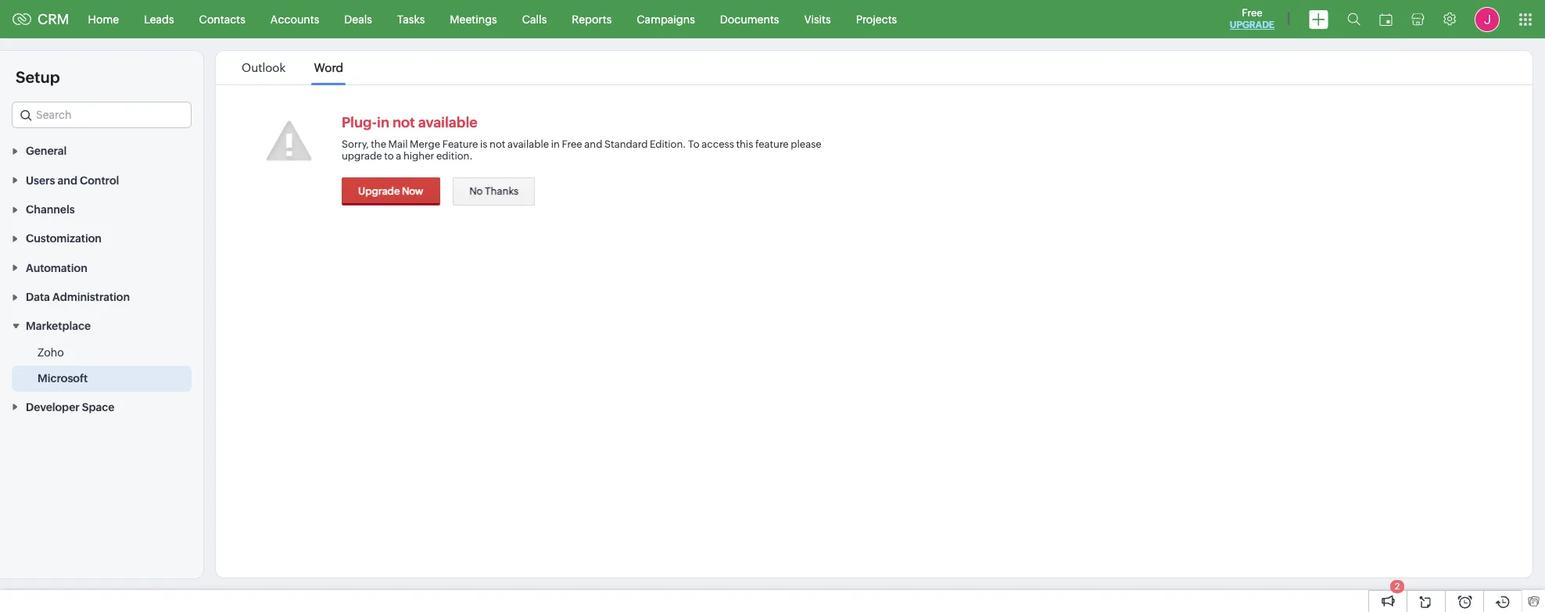 Task type: describe. For each thing, give the bounding box(es) containing it.
a
[[396, 150, 401, 162]]

contacts
[[199, 13, 245, 25]]

customization
[[26, 233, 102, 245]]

marketplace button
[[0, 311, 203, 341]]

edition.
[[436, 150, 473, 162]]

calendar image
[[1380, 13, 1393, 25]]

leads link
[[131, 0, 187, 38]]

zoho
[[38, 347, 64, 359]]

campaigns
[[637, 13, 695, 25]]

automation button
[[0, 253, 203, 282]]

crm link
[[13, 11, 69, 27]]

deals link
[[332, 0, 385, 38]]

meetings
[[450, 13, 497, 25]]

search image
[[1348, 13, 1361, 26]]

create menu image
[[1309, 10, 1329, 29]]

developer
[[26, 401, 80, 414]]

microsoft link
[[38, 371, 88, 387]]

and inside plug-in not available sorry, the mail merge feature is not available in free and standard edition. to access this feature please upgrade to a higher edition.
[[584, 138, 603, 150]]

home link
[[76, 0, 131, 38]]

2
[[1395, 582, 1400, 591]]

visits link
[[792, 0, 844, 38]]

customization button
[[0, 224, 203, 253]]

users and control
[[26, 174, 119, 187]]

upgrade
[[342, 150, 382, 162]]

developer space button
[[0, 392, 203, 421]]

documents link
[[708, 0, 792, 38]]

free inside plug-in not available sorry, the mail merge feature is not available in free and standard edition. to access this feature please upgrade to a higher edition.
[[562, 138, 582, 150]]

home
[[88, 13, 119, 25]]

developer space
[[26, 401, 115, 414]]

accounts
[[270, 13, 319, 25]]

general
[[26, 145, 67, 157]]

calls link
[[510, 0, 559, 38]]

mail
[[388, 138, 408, 150]]

data
[[26, 291, 50, 303]]

feature
[[442, 138, 478, 150]]

marketplace
[[26, 320, 91, 333]]

upgrade
[[1230, 20, 1275, 31]]

general button
[[0, 136, 203, 165]]

is
[[480, 138, 488, 150]]

marketplace region
[[0, 341, 203, 392]]

this
[[736, 138, 753, 150]]

tasks
[[397, 13, 425, 25]]

meetings link
[[437, 0, 510, 38]]

plug-
[[342, 114, 377, 131]]

access
[[702, 138, 734, 150]]

standard
[[605, 138, 648, 150]]

channels button
[[0, 194, 203, 224]]

and inside users and control dropdown button
[[58, 174, 77, 187]]



Task type: vqa. For each thing, say whether or not it's contained in the screenshot.
Sorry,
yes



Task type: locate. For each thing, give the bounding box(es) containing it.
data administration
[[26, 291, 130, 303]]

in up the
[[377, 114, 389, 131]]

the
[[371, 138, 386, 150]]

profile element
[[1466, 0, 1509, 38]]

free left standard
[[562, 138, 582, 150]]

users and control button
[[0, 165, 203, 194]]

1 vertical spatial available
[[508, 138, 549, 150]]

1 horizontal spatial not
[[490, 138, 506, 150]]

campaigns link
[[624, 0, 708, 38]]

not
[[393, 114, 415, 131], [490, 138, 506, 150]]

calls
[[522, 13, 547, 25]]

word
[[314, 61, 343, 74]]

1 horizontal spatial free
[[1242, 7, 1263, 19]]

create menu element
[[1300, 0, 1338, 38]]

list containing outlook
[[228, 51, 358, 84]]

tasks link
[[385, 0, 437, 38]]

free up upgrade
[[1242, 7, 1263, 19]]

zoho link
[[38, 345, 64, 361]]

0 vertical spatial free
[[1242, 7, 1263, 19]]

1 vertical spatial in
[[551, 138, 560, 150]]

available
[[418, 114, 478, 131], [508, 138, 549, 150]]

and
[[584, 138, 603, 150], [58, 174, 77, 187]]

in
[[377, 114, 389, 131], [551, 138, 560, 150]]

reports
[[572, 13, 612, 25]]

setup
[[16, 68, 60, 86]]

0 vertical spatial in
[[377, 114, 389, 131]]

please
[[791, 138, 822, 150]]

accounts link
[[258, 0, 332, 38]]

users
[[26, 174, 55, 187]]

0 horizontal spatial available
[[418, 114, 478, 131]]

1 horizontal spatial available
[[508, 138, 549, 150]]

None button
[[342, 178, 440, 206], [453, 178, 535, 206], [342, 178, 440, 206], [453, 178, 535, 206]]

0 vertical spatial available
[[418, 114, 478, 131]]

projects link
[[844, 0, 910, 38]]

None field
[[12, 102, 192, 128]]

profile image
[[1475, 7, 1500, 32]]

available up feature
[[418, 114, 478, 131]]

1 vertical spatial not
[[490, 138, 506, 150]]

available right is
[[508, 138, 549, 150]]

sorry,
[[342, 138, 369, 150]]

word link
[[312, 61, 346, 74]]

1 vertical spatial and
[[58, 174, 77, 187]]

1 horizontal spatial and
[[584, 138, 603, 150]]

edition.
[[650, 138, 686, 150]]

control
[[80, 174, 119, 187]]

list
[[228, 51, 358, 84]]

1 horizontal spatial in
[[551, 138, 560, 150]]

contacts link
[[187, 0, 258, 38]]

not up mail
[[393, 114, 415, 131]]

in left standard
[[551, 138, 560, 150]]

automation
[[26, 262, 87, 274]]

higher
[[404, 150, 434, 162]]

deals
[[344, 13, 372, 25]]

documents
[[720, 13, 779, 25]]

free
[[1242, 7, 1263, 19], [562, 138, 582, 150]]

free inside free upgrade
[[1242, 7, 1263, 19]]

channels
[[26, 203, 75, 216]]

visits
[[804, 13, 831, 25]]

outlook link
[[239, 61, 288, 74]]

0 vertical spatial and
[[584, 138, 603, 150]]

microsoft
[[38, 373, 88, 385]]

outlook
[[242, 61, 286, 74]]

and right users
[[58, 174, 77, 187]]

plug-in not available sorry, the mail merge feature is not available in free and standard edition. to access this feature please upgrade to a higher edition.
[[342, 114, 822, 162]]

0 horizontal spatial in
[[377, 114, 389, 131]]

1 vertical spatial free
[[562, 138, 582, 150]]

feature
[[755, 138, 789, 150]]

0 horizontal spatial not
[[393, 114, 415, 131]]

reports link
[[559, 0, 624, 38]]

projects
[[856, 13, 897, 25]]

0 vertical spatial not
[[393, 114, 415, 131]]

administration
[[52, 291, 130, 303]]

to
[[688, 138, 700, 150]]

leads
[[144, 13, 174, 25]]

not right is
[[490, 138, 506, 150]]

search element
[[1338, 0, 1370, 38]]

free upgrade
[[1230, 7, 1275, 31]]

and left standard
[[584, 138, 603, 150]]

merge
[[410, 138, 440, 150]]

data administration button
[[0, 282, 203, 311]]

space
[[82, 401, 115, 414]]

to
[[384, 150, 394, 162]]

Search text field
[[13, 102, 191, 127]]

0 horizontal spatial and
[[58, 174, 77, 187]]

crm
[[38, 11, 69, 27]]

0 horizontal spatial free
[[562, 138, 582, 150]]



